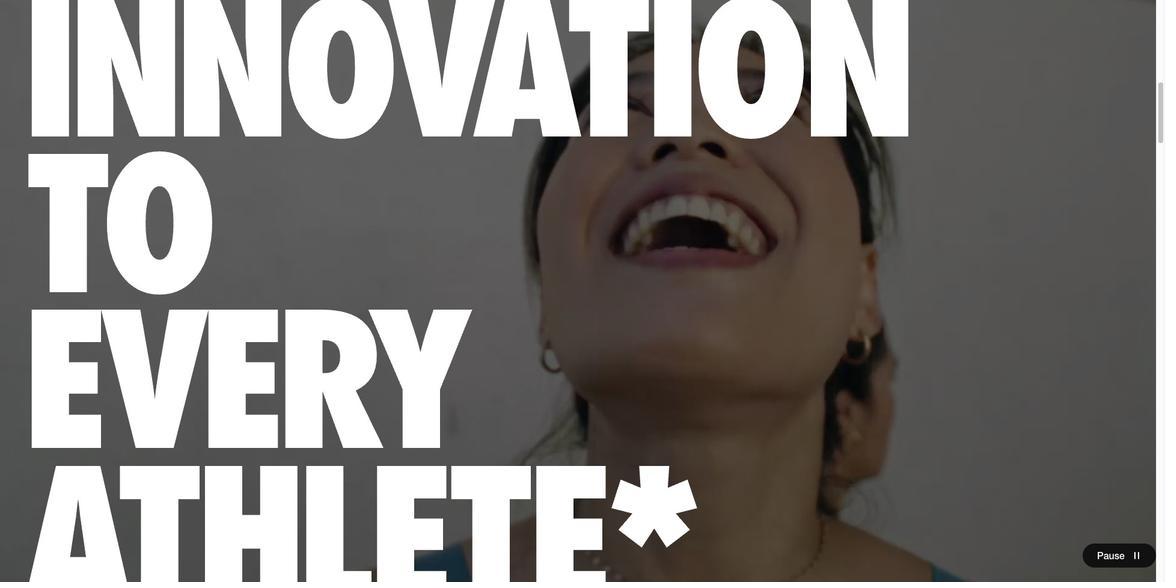 Task type: describe. For each thing, give the bounding box(es) containing it.
every
[[27, 264, 469, 498]]

pause
[[1098, 550, 1125, 561]]

to
[[27, 108, 215, 342]]



Task type: locate. For each thing, give the bounding box(es) containing it.
pause button
[[1083, 544, 1157, 568]]



Task type: vqa. For each thing, say whether or not it's contained in the screenshot.
Pause button
yes



